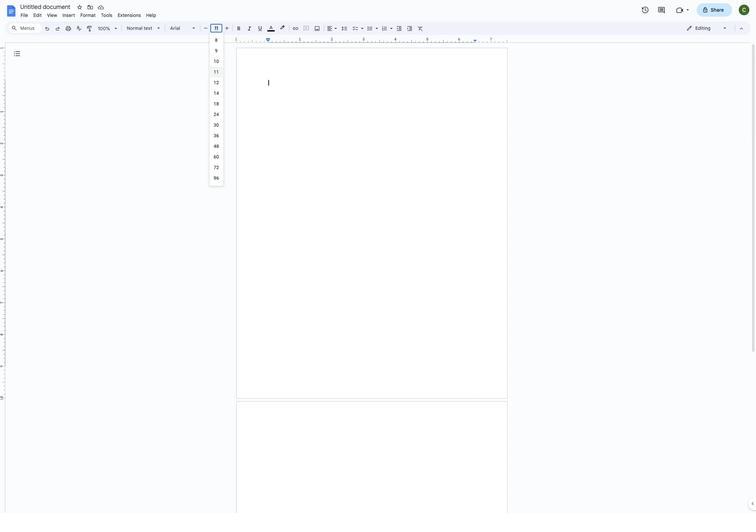 Task type: vqa. For each thing, say whether or not it's contained in the screenshot.
Insert image
yes



Task type: describe. For each thing, give the bounding box(es) containing it.
arial
[[170, 25, 180, 31]]

top margin image
[[0, 48, 5, 82]]

line & paragraph spacing image
[[341, 24, 348, 33]]

help
[[146, 12, 156, 18]]

none field inside main toolbar
[[211, 24, 225, 33]]

checklist menu image
[[360, 24, 364, 26]]

9
[[215, 48, 218, 53]]

10
[[214, 59, 219, 64]]

share
[[711, 7, 725, 13]]

editing
[[696, 25, 711, 31]]

18
[[214, 101, 219, 107]]

list box containing 8
[[210, 33, 223, 186]]

numbered list menu image
[[389, 24, 393, 26]]

48
[[214, 144, 219, 149]]

insert image image
[[314, 24, 321, 33]]

highlight color image
[[279, 24, 286, 32]]

text
[[144, 25, 152, 31]]

11
[[214, 69, 219, 75]]

Zoom text field
[[96, 24, 112, 33]]

text color image
[[268, 24, 275, 32]]

Menus field
[[8, 24, 42, 33]]

insert menu item
[[60, 11, 78, 19]]

96
[[214, 176, 219, 181]]

edit
[[33, 12, 42, 18]]

12
[[214, 80, 219, 85]]

menu bar inside menu bar banner
[[18, 9, 159, 20]]

tools menu item
[[98, 11, 115, 19]]

bulleted list menu image
[[374, 24, 379, 26]]

tools
[[101, 12, 112, 18]]

menu bar banner
[[0, 0, 757, 514]]

72
[[214, 165, 219, 170]]

left margin image
[[237, 38, 270, 43]]

editing button
[[682, 23, 733, 33]]

edit menu item
[[31, 11, 44, 19]]

format
[[80, 12, 96, 18]]

styles list. normal text selected. option
[[127, 24, 153, 33]]

Star checkbox
[[75, 3, 84, 12]]

Rename text field
[[18, 3, 74, 11]]

extensions menu item
[[115, 11, 144, 19]]

view menu item
[[44, 11, 60, 19]]



Task type: locate. For each thing, give the bounding box(es) containing it.
bottom margin image
[[0, 365, 5, 398]]

1
[[235, 37, 238, 42]]

8 9
[[215, 38, 218, 53]]

8
[[215, 38, 218, 43]]

normal
[[127, 25, 143, 31]]

insert
[[63, 12, 75, 18]]

60
[[214, 154, 219, 160]]

application
[[0, 0, 757, 514]]

30
[[214, 123, 219, 128]]

application containing share
[[0, 0, 757, 514]]

file menu item
[[18, 11, 31, 19]]

arial option
[[170, 24, 189, 33]]

list box
[[210, 33, 223, 186]]

main toolbar
[[41, 0, 426, 313]]

normal text
[[127, 25, 152, 31]]

14
[[214, 91, 219, 96]]

None field
[[211, 24, 225, 33]]

file
[[21, 12, 28, 18]]

menu bar containing file
[[18, 9, 159, 20]]

share button
[[697, 3, 733, 17]]

mode and view toolbar
[[682, 22, 747, 35]]

format menu item
[[78, 11, 98, 19]]

Font size text field
[[211, 24, 222, 32]]

right margin image
[[474, 38, 507, 43]]

36
[[214, 133, 219, 138]]

Zoom field
[[95, 24, 120, 34]]

view
[[47, 12, 57, 18]]

menu bar
[[18, 9, 159, 20]]

extensions
[[118, 12, 141, 18]]

24
[[214, 112, 219, 117]]

help menu item
[[144, 11, 159, 19]]



